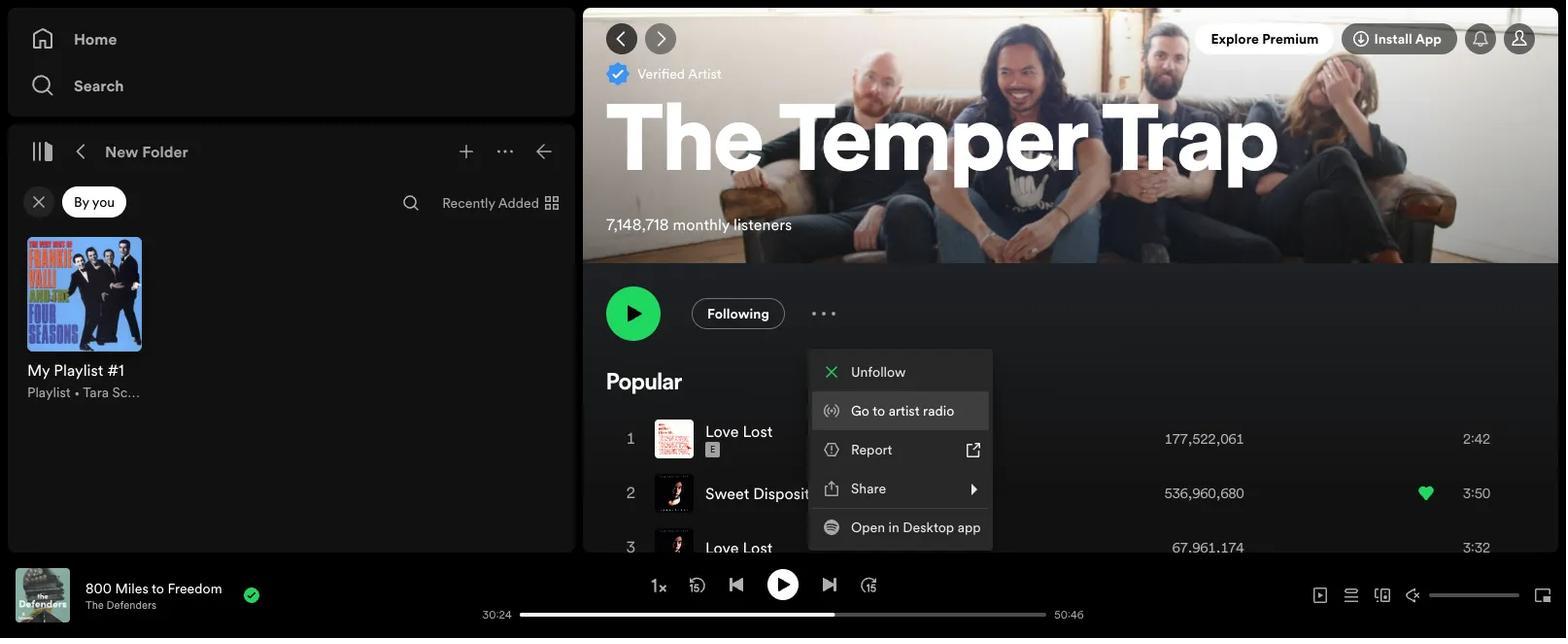 Task type: describe. For each thing, give the bounding box(es) containing it.
now playing: 800 miles to freedom by the defenders footer
[[16, 568, 473, 623]]

love lost
[[705, 537, 773, 558]]

go to artist radio button
[[812, 392, 989, 430]]

by
[[74, 192, 89, 212]]

following
[[707, 304, 769, 323]]

verified artist
[[637, 64, 722, 83]]

love lost e
[[705, 421, 773, 455]]

open in desktop app
[[851, 518, 981, 537]]

3:32
[[1463, 538, 1490, 558]]

go forward image
[[653, 31, 668, 47]]

volume off image
[[1406, 588, 1421, 603]]

clear filters image
[[31, 194, 47, 210]]

search
[[74, 75, 124, 96]]

open
[[851, 518, 885, 537]]

added
[[498, 193, 539, 213]]

radio
[[923, 401, 954, 421]]

love for love lost
[[705, 537, 739, 558]]

7,148,718 monthly listeners
[[606, 214, 792, 235]]

report
[[851, 440, 892, 460]]

7,148,718
[[606, 214, 669, 235]]

skip forward 15 seconds image
[[861, 577, 876, 592]]

freedom
[[168, 579, 222, 598]]

50:46
[[1054, 608, 1084, 622]]

the inside 800 miles to freedom the defenders
[[86, 598, 104, 613]]

app
[[1415, 29, 1442, 49]]

report link
[[812, 430, 989, 469]]

search link
[[31, 66, 552, 105]]

0 vertical spatial the
[[606, 100, 764, 194]]

800
[[86, 579, 112, 598]]

install app
[[1374, 29, 1442, 49]]

177,522,061
[[1165, 429, 1244, 449]]

536,960,680
[[1165, 484, 1244, 503]]

skip back 15 seconds image
[[690, 577, 705, 592]]

desktop
[[903, 518, 954, 537]]

new folder
[[105, 141, 188, 162]]

800 miles to freedom the defenders
[[86, 579, 222, 613]]

lost for love lost e
[[743, 421, 773, 442]]

artist
[[889, 401, 920, 421]]

the defenders link
[[86, 598, 156, 613]]

player controls element
[[308, 569, 1093, 622]]

love lost cell for 67,961,174
[[655, 522, 780, 574]]

what's new image
[[1473, 31, 1489, 47]]

share
[[851, 479, 886, 498]]

share button
[[812, 469, 989, 508]]

by you
[[74, 192, 115, 212]]

2:42 cell
[[1419, 413, 1518, 465]]

next image
[[822, 577, 838, 592]]

•
[[74, 383, 80, 402]]

explore
[[1211, 29, 1259, 49]]

explore premium button
[[1196, 23, 1334, 54]]

sweet
[[705, 483, 749, 504]]

premium
[[1262, 29, 1319, 49]]

new folder button
[[101, 136, 192, 167]]

playlist
[[27, 383, 71, 402]]

trap
[[1102, 100, 1279, 194]]

open in desktop app button
[[812, 508, 989, 547]]

external link image
[[965, 442, 981, 458]]

following button
[[692, 298, 785, 329]]

popular
[[606, 372, 682, 395]]

temper
[[779, 100, 1087, 194]]

3:50 cell
[[1419, 467, 1518, 520]]

listeners
[[734, 214, 792, 235]]

unfollow
[[851, 362, 906, 382]]

go
[[851, 401, 870, 421]]



Task type: locate. For each thing, give the bounding box(es) containing it.
change speed image
[[649, 576, 668, 596]]

the temper trap
[[606, 100, 1279, 194]]

to inside button
[[873, 401, 885, 421]]

previous image
[[729, 577, 744, 592]]

unfollow button
[[812, 353, 989, 392]]

connect to a device image
[[1375, 588, 1390, 603]]

1 love lost link from the top
[[705, 421, 773, 442]]

1 love from the top
[[705, 421, 739, 442]]

home link
[[31, 19, 552, 58]]

explore premium
[[1211, 29, 1319, 49]]

love lost cell up sweet
[[655, 413, 780, 465]]

lost up previous image at the left bottom
[[743, 537, 773, 558]]

love lost link up e
[[705, 421, 773, 442]]

love lost link up previous image at the left bottom
[[705, 537, 773, 558]]

0 vertical spatial to
[[873, 401, 885, 421]]

group
[[16, 225, 154, 414]]

1 love lost cell from the top
[[655, 413, 780, 465]]

1 vertical spatial love lost cell
[[655, 522, 780, 574]]

the down verified artist
[[606, 100, 764, 194]]

lost right explicit element at the left bottom of the page
[[743, 421, 773, 442]]

go to artist radio
[[851, 401, 954, 421]]

0 vertical spatial lost
[[743, 421, 773, 442]]

1 vertical spatial to
[[152, 579, 164, 598]]

0 vertical spatial love lost link
[[705, 421, 773, 442]]

install app link
[[1342, 23, 1457, 54]]

lost for love lost
[[743, 537, 773, 558]]

love up previous image at the left bottom
[[705, 537, 739, 558]]

defenders
[[106, 598, 156, 613]]

go back image
[[614, 31, 630, 47]]

3:50
[[1463, 484, 1490, 503]]

lost
[[743, 421, 773, 442], [743, 537, 773, 558]]

the
[[606, 100, 764, 194], [86, 598, 104, 613]]

play image
[[775, 577, 791, 592]]

0 horizontal spatial the
[[86, 598, 104, 613]]

2 love lost cell from the top
[[655, 522, 780, 574]]

800 miles to freedom link
[[86, 579, 222, 598]]

to right go
[[873, 401, 885, 421]]

to inside 800 miles to freedom the defenders
[[152, 579, 164, 598]]

love lost cell
[[655, 413, 780, 465], [655, 522, 780, 574]]

None search field
[[396, 188, 427, 219]]

1 vertical spatial love
[[705, 537, 739, 558]]

explicit element
[[705, 442, 720, 457]]

verified
[[637, 64, 685, 83]]

recently added
[[442, 193, 539, 213]]

1 horizontal spatial the
[[606, 100, 764, 194]]

none search field inside main element
[[396, 188, 427, 219]]

the left "defenders"
[[86, 598, 104, 613]]

artist
[[688, 64, 722, 83]]

Recently Added, Grid view field
[[427, 188, 571, 219]]

By you checkbox
[[62, 187, 126, 218]]

you
[[92, 192, 115, 212]]

1 vertical spatial the
[[86, 598, 104, 613]]

to right miles
[[152, 579, 164, 598]]

love for love lost e
[[705, 421, 739, 442]]

love lost cell up previous image at the left bottom
[[655, 522, 780, 574]]

love lost cell for 177,522,061
[[655, 413, 780, 465]]

in
[[889, 518, 900, 537]]

folder
[[142, 141, 188, 162]]

home
[[74, 28, 117, 50]]

1 horizontal spatial to
[[873, 401, 885, 421]]

group containing playlist
[[16, 225, 154, 414]]

0 vertical spatial love
[[705, 421, 739, 442]]

menu containing unfollow
[[808, 349, 993, 551]]

to
[[873, 401, 885, 421], [152, 579, 164, 598]]

lost inside love lost e
[[743, 421, 773, 442]]

2 lost from the top
[[743, 537, 773, 558]]

top bar and user menu element
[[583, 8, 1558, 70]]

67,961,174
[[1173, 538, 1244, 558]]

love inside love lost e
[[705, 421, 739, 442]]

0 vertical spatial love lost cell
[[655, 413, 780, 465]]

2 love lost link from the top
[[705, 537, 773, 558]]

disposition
[[753, 483, 831, 504]]

menu
[[808, 349, 993, 551]]

1 vertical spatial lost
[[743, 537, 773, 558]]

3:32 cell
[[1419, 522, 1518, 574]]

sweet disposition link
[[705, 483, 831, 504]]

monthly
[[673, 214, 730, 235]]

love
[[705, 421, 739, 442], [705, 537, 739, 558]]

miles
[[115, 579, 148, 598]]

new
[[105, 141, 138, 162]]

now playing view image
[[46, 577, 61, 593]]

1 vertical spatial love lost link
[[705, 537, 773, 558]]

2 love from the top
[[705, 537, 739, 558]]

2:42
[[1463, 429, 1490, 449]]

recently
[[442, 193, 495, 213]]

sweet disposition cell
[[655, 467, 839, 520]]

1 lost from the top
[[743, 421, 773, 442]]

app
[[958, 518, 981, 537]]

30:24
[[482, 608, 512, 622]]

love lost link
[[705, 421, 773, 442], [705, 537, 773, 558]]

love up e
[[705, 421, 739, 442]]

e
[[710, 444, 715, 455]]

search in your library image
[[403, 195, 419, 211]]

install
[[1374, 29, 1413, 49]]

playlist •
[[27, 383, 83, 402]]

main element
[[8, 8, 575, 553]]

sweet disposition
[[705, 483, 831, 504]]

group inside main element
[[16, 225, 154, 414]]

0 horizontal spatial to
[[152, 579, 164, 598]]



Task type: vqa. For each thing, say whether or not it's contained in the screenshot.
4th 'Cell' from the left
no



